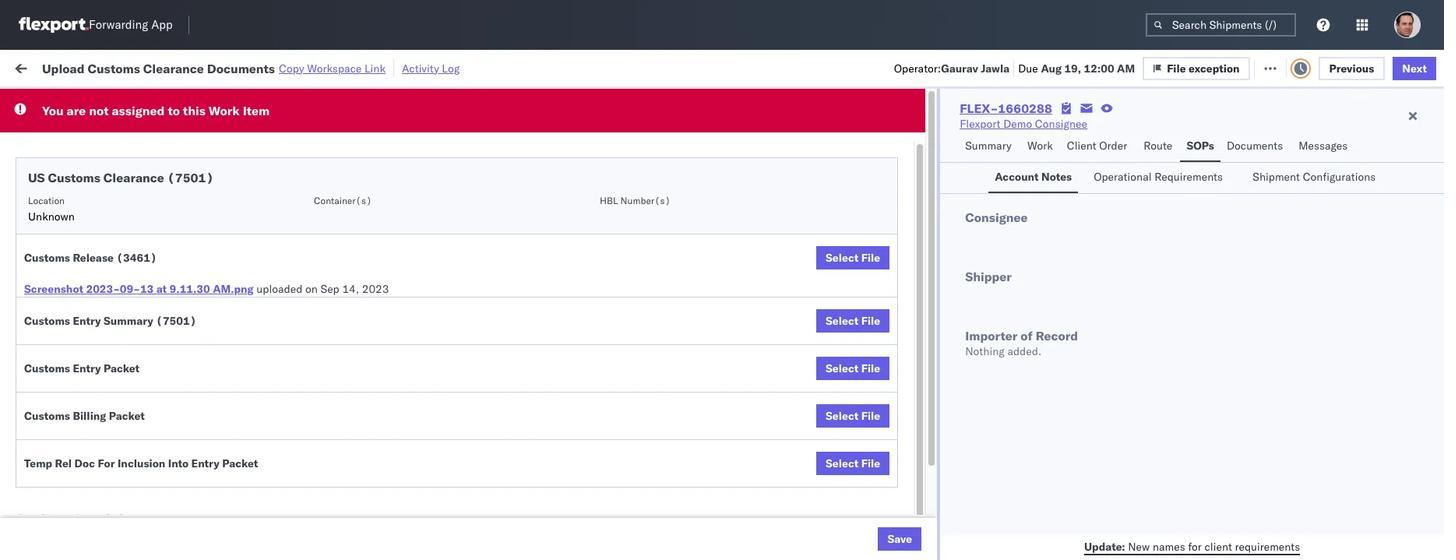 Task type: describe. For each thing, give the bounding box(es) containing it.
summary button
[[959, 132, 1021, 162]]

action
[[1390, 60, 1424, 74]]

select file for customs entry summary (7501)
[[826, 314, 880, 328]]

2 flex-1889466 from the top
[[876, 396, 957, 410]]

appointment for flex-1889466
[[128, 395, 192, 409]]

1 ocean fcl from the top
[[486, 156, 540, 170]]

delivery inside button
[[78, 464, 118, 478]]

5 schedule pickup from los angeles, ca button from the top
[[36, 490, 226, 522]]

upload customs clearance documents copy workspace link
[[42, 60, 386, 76]]

from for 5th schedule pickup from los angeles, ca 'link' from the bottom
[[121, 182, 144, 196]]

0 horizontal spatial am
[[282, 465, 300, 479]]

1 fcl from the top
[[521, 156, 540, 170]]

13
[[140, 282, 154, 296]]

update:
[[1084, 540, 1125, 554]]

2130387
[[910, 533, 957, 547]]

workitem button
[[9, 124, 231, 139]]

confirm pickup from los angeles, ca
[[36, 430, 221, 444]]

10 resize handle column header from the left
[[1357, 121, 1376, 560]]

aug
[[1041, 61, 1062, 75]]

inclusion
[[118, 457, 165, 471]]

6 fcl from the top
[[521, 499, 540, 513]]

doc
[[74, 457, 95, 471]]

flexport demo consignee link
[[960, 116, 1088, 132]]

mbl/mawb numbers button
[[1074, 124, 1257, 139]]

select file for temp rel doc for inclusion into entry packet
[[826, 457, 880, 471]]

operator:
[[894, 61, 941, 75]]

1893174
[[910, 499, 957, 513]]

select file for customs entry packet
[[826, 361, 880, 376]]

0 vertical spatial on
[[382, 60, 394, 74]]

4 hlxu6269489, from the top
[[1061, 259, 1141, 273]]

schedule delivery appointment for flex-1846748
[[36, 258, 192, 272]]

0 vertical spatial 2023
[[362, 282, 389, 296]]

3 11:59 pm pdt, nov 4, 2022 from the top
[[255, 225, 399, 239]]

5 ocean fcl from the top
[[486, 430, 540, 444]]

5 fcl from the top
[[521, 430, 540, 444]]

schedule for first the schedule delivery appointment link from the top of the page
[[36, 155, 82, 169]]

copy
[[279, 61, 304, 75]]

2 vertical spatial entry
[[191, 457, 219, 471]]

account inside "button"
[[995, 170, 1039, 184]]

risk
[[323, 60, 341, 74]]

customs entry summary (7501)
[[24, 314, 197, 328]]

flex-1889466 for confirm pickup from los angeles, ca
[[876, 430, 957, 444]]

2 4, from the top
[[359, 190, 369, 205]]

summary inside button
[[965, 139, 1012, 153]]

3 fcl from the top
[[521, 293, 540, 307]]

ceau7522281, hlxu6269489, hlxu8034992 for schedule pickup from los angeles, ca
[[978, 224, 1220, 238]]

ca for 5th schedule pickup from los angeles, ca 'link' from the bottom
[[36, 197, 51, 212]]

4 ceau7522281, from the top
[[978, 259, 1058, 273]]

1 schedule delivery appointment from the top
[[36, 155, 192, 169]]

upload for upload customs clearance documents copy workspace link
[[42, 60, 85, 76]]

route button
[[1138, 132, 1181, 162]]

pm for first schedule pickup from los angeles, ca 'link' from the bottom of the page
[[289, 499, 306, 513]]

batch
[[1356, 60, 1387, 74]]

resize handle column header for workitem
[[227, 121, 246, 560]]

0 horizontal spatial on
[[305, 282, 318, 296]]

2 vertical spatial packet
[[222, 457, 258, 471]]

upload customs clearance documents link
[[36, 318, 226, 349]]

2 ceau7522281, from the top
[[978, 190, 1058, 204]]

snooze
[[430, 127, 461, 139]]

activity
[[402, 61, 439, 75]]

1 vertical spatial flexport
[[589, 499, 630, 513]]

workitem
[[17, 127, 58, 139]]

workspace
[[307, 61, 362, 75]]

0 horizontal spatial flexport demo consignee
[[589, 499, 717, 513]]

us customs clearance (7501)
[[28, 170, 214, 185]]

1 schedule pickup from los angeles, ca from the top
[[36, 182, 210, 212]]

ceau7522281, for schedule pickup from los angeles, ca
[[978, 224, 1058, 238]]

6:00
[[255, 465, 279, 479]]

notes
[[1042, 170, 1072, 184]]

from for second schedule pickup from los angeles, ca 'link'
[[121, 216, 144, 230]]

test123456 for schedule delivery appointment
[[1082, 156, 1147, 170]]

confirm pickup from los angeles, ca link
[[36, 429, 221, 444]]

by:
[[56, 95, 71, 109]]

assigned
[[112, 103, 165, 118]]

for for client
[[1188, 540, 1202, 554]]

clearance for upload customs clearance documents
[[121, 319, 171, 333]]

3 resize handle column header from the left
[[459, 121, 478, 560]]

hbl number(s)
[[600, 195, 671, 206]]

11:59 for 1st schedule pickup from los angeles, ca button from the bottom of the page
[[255, 499, 286, 513]]

1 schedule delivery appointment button from the top
[[36, 155, 192, 172]]

entry for summary
[[73, 314, 101, 328]]

customs up location
[[48, 170, 100, 185]]

client name button
[[581, 124, 669, 139]]

customs up :
[[88, 60, 140, 76]]

uploaded
[[257, 282, 303, 296]]

los for fourth schedule pickup from los angeles, ca button from the bottom of the page
[[147, 216, 164, 230]]

pickup for 1st schedule pickup from los angeles, ca button from the bottom of the page
[[85, 490, 118, 504]]

23,
[[351, 430, 368, 444]]

origin
[[1388, 533, 1418, 547]]

shipment configurations button
[[1247, 163, 1390, 193]]

hlxu6269489, for schedule delivery appointment
[[1061, 156, 1141, 170]]

dec for 24,
[[329, 465, 349, 479]]

shipment
[[1253, 170, 1300, 184]]

filtered by:
[[16, 95, 71, 109]]

client for client order
[[1067, 139, 1097, 153]]

clearance
[[113, 511, 172, 527]]

update: new names for client requirements
[[1084, 540, 1300, 554]]

blocked,
[[192, 96, 231, 108]]

schedule delivery appointment link for flex-1846748
[[36, 257, 192, 273]]

2 pdt, from the top
[[308, 190, 333, 205]]

11:59 for fourth schedule pickup from los angeles, ca button from the bottom of the page
[[255, 225, 286, 239]]

2 - from the left
[[1355, 533, 1361, 547]]

my work
[[16, 56, 85, 78]]

pdt, for third schedule pickup from los angeles, ca 'link' from the bottom
[[308, 293, 333, 307]]

2 schedule pickup from los angeles, ca link from the top
[[36, 215, 226, 247]]

message (0)
[[210, 60, 274, 74]]

select file button for customs release (3461)
[[816, 246, 890, 270]]

pm for upload customs clearance documents link
[[289, 328, 306, 342]]

location unknown
[[28, 195, 75, 224]]

1 flex-1846748 from the top
[[876, 156, 957, 170]]

0 vertical spatial flexport
[[960, 117, 1001, 131]]

pm left container(s)
[[289, 190, 306, 205]]

2 fcl from the top
[[521, 225, 540, 239]]

app
[[151, 18, 173, 32]]

demo inside 'flexport demo consignee' link
[[1004, 117, 1032, 131]]

are
[[67, 103, 86, 118]]

added.
[[1008, 344, 1042, 358]]

select for customs entry summary (7501)
[[826, 314, 859, 328]]

gvcu5265864
[[978, 533, 1055, 547]]

schedule for the schedule delivery appointment link for flex-1889466
[[36, 395, 82, 409]]

into
[[168, 457, 189, 471]]

sops button
[[1181, 132, 1221, 162]]

1 vertical spatial gaurav
[[1280, 156, 1315, 170]]

1 11:59 pm pdt, nov 4, 2022 from the top
[[255, 156, 399, 170]]

schedule delivery appointment link for flex-1889466
[[36, 395, 192, 410]]

my
[[16, 56, 40, 78]]

4 schedule pickup from los angeles, ca button from the top
[[36, 353, 226, 385]]

2 gaurav jawla from the top
[[1280, 190, 1345, 205]]

0 vertical spatial am
[[1117, 61, 1135, 75]]

customs up customs billing packet in the bottom left of the page
[[24, 361, 70, 376]]

temp rel doc for inclusion into entry packet
[[24, 457, 258, 471]]

4 schedule pickup from los angeles, ca from the top
[[36, 353, 210, 383]]

maeu9408431
[[1082, 533, 1160, 547]]

1 gaurav jawla from the top
[[1280, 156, 1345, 170]]

confirm delivery button
[[36, 463, 118, 480]]

2 schedule pickup from los angeles, ca from the top
[[36, 216, 210, 246]]

documents for upload customs clearance documents
[[36, 335, 92, 349]]

configurations
[[1303, 170, 1376, 184]]

6:00 am pst, dec 24, 2022
[[255, 465, 399, 479]]

importer
[[965, 328, 1018, 344]]

ca for second schedule pickup from los angeles, ca 'link'
[[36, 232, 51, 246]]

778 at risk
[[287, 60, 341, 74]]

status : ready for work, blocked, in progress
[[85, 96, 283, 108]]

route
[[1144, 139, 1173, 153]]

integration test account - karl lagerfeld
[[692, 533, 895, 547]]

message
[[210, 60, 254, 74]]

import work
[[132, 60, 198, 74]]

screenshot
[[24, 282, 83, 296]]

next button
[[1393, 56, 1437, 80]]

test123456 for upload customs clearance documents
[[1082, 328, 1147, 342]]

jaehyung choi - test origin agen
[[1280, 533, 1444, 547]]

numbers for container numbers
[[978, 133, 1017, 145]]

resize handle column header for flex id
[[952, 121, 971, 560]]

los for 1st schedule pickup from los angeles, ca button from the bottom of the page
[[147, 490, 164, 504]]

pdt, for first the schedule delivery appointment link from the top of the page
[[308, 156, 333, 170]]

5 flex-1846748 from the top
[[876, 293, 957, 307]]

client name
[[589, 127, 642, 139]]

file for temp rel doc for inclusion into entry packet
[[861, 457, 880, 471]]

schedule for 5th schedule pickup from los angeles, ca 'link' from the bottom
[[36, 182, 82, 196]]

5 schedule pickup from los angeles, ca from the top
[[36, 490, 210, 520]]

187 on track
[[359, 60, 422, 74]]

schedule for second schedule pickup from los angeles, ca 'link'
[[36, 216, 82, 230]]

schedule delivery appointment button for flex-1846748
[[36, 257, 192, 275]]

forwarding
[[89, 18, 148, 32]]

pickup for first schedule pickup from los angeles, ca button
[[85, 182, 118, 196]]

from for third schedule pickup from los angeles, ca 'link' from the bottom
[[121, 285, 144, 299]]

clearance for us customs clearance (7501)
[[103, 170, 164, 185]]

select for customs release (3461)
[[826, 251, 859, 265]]

confirmation
[[16, 511, 95, 527]]

(7501) for us customs clearance (7501)
[[167, 170, 214, 185]]

confirm for confirm delivery
[[36, 464, 76, 478]]

client for client name
[[589, 127, 614, 139]]

2 flex-1846748 from the top
[[876, 190, 957, 205]]

operational requirements
[[1094, 170, 1223, 184]]

importer of record nothing added.
[[965, 328, 1078, 358]]

2 hlxu8034992 from the top
[[1144, 190, 1220, 204]]

4 ceau7522281, hlxu6269489, hlxu8034992 from the top
[[978, 259, 1220, 273]]

customs entry packet
[[24, 361, 140, 376]]

0 vertical spatial gaurav
[[941, 61, 979, 75]]

deadline
[[255, 127, 293, 139]]

jaehyung
[[1280, 533, 1326, 547]]

from for 2nd schedule pickup from los angeles, ca 'link' from the bottom
[[121, 353, 144, 367]]

filtered
[[16, 95, 54, 109]]

6 ocean fcl from the top
[[486, 499, 540, 513]]

upload customs clearance documents button
[[36, 318, 226, 351]]

19,
[[1065, 61, 1081, 75]]

select file button for customs billing packet
[[816, 404, 890, 428]]

1 horizontal spatial at
[[310, 60, 320, 74]]

from for first schedule pickup from los angeles, ca 'link' from the bottom of the page
[[121, 490, 144, 504]]

2 hlxu6269489, from the top
[[1061, 190, 1141, 204]]

0 vertical spatial jawla
[[981, 61, 1010, 75]]

not
[[89, 103, 109, 118]]

from for confirm pickup from los angeles, ca link
[[115, 430, 138, 444]]

customs inside 'upload customs clearance documents'
[[74, 319, 118, 333]]

2 1846748 from the top
[[910, 190, 957, 205]]

los for 4th schedule pickup from los angeles, ca button from the top of the page
[[147, 353, 164, 367]]

sops
[[1187, 139, 1214, 153]]

los for confirm pickup from los angeles, ca button
[[141, 430, 158, 444]]

previous
[[1330, 61, 1375, 75]]

4 fcl from the top
[[521, 328, 540, 342]]

1846748 for first the schedule delivery appointment link from the top of the page
[[910, 156, 957, 170]]

pst, for 11:00
[[308, 328, 332, 342]]

schedule for the schedule delivery appointment link for flex-1846748
[[36, 258, 82, 272]]

file for customs release (3461)
[[861, 251, 880, 265]]

4 11:59 pm pdt, nov 4, 2022 from the top
[[255, 293, 399, 307]]

work inside "button"
[[170, 60, 198, 74]]

2 schedule pickup from los angeles, ca button from the top
[[36, 215, 226, 248]]

batch action
[[1356, 60, 1424, 74]]



Task type: vqa. For each thing, say whether or not it's contained in the screenshot.
3rd 'FLEX-1846748'
yes



Task type: locate. For each thing, give the bounding box(es) containing it.
due aug 19, 12:00 am
[[1018, 61, 1135, 75]]

pickup up confirmation of clearance
[[85, 490, 118, 504]]

3 select from the top
[[826, 361, 859, 376]]

1 vertical spatial work
[[209, 103, 240, 118]]

in
[[233, 96, 242, 108]]

am right 6:00
[[282, 465, 300, 479]]

1 horizontal spatial client
[[1067, 139, 1097, 153]]

4, for second schedule pickup from los angeles, ca 'link'
[[359, 225, 369, 239]]

requirements
[[1235, 540, 1300, 554]]

from up clearance
[[121, 490, 144, 504]]

7 resize handle column header from the left
[[952, 121, 971, 560]]

resize handle column header for client name
[[666, 121, 685, 560]]

2 vertical spatial gaurav
[[1280, 190, 1315, 205]]

pickup up the release on the left
[[85, 216, 118, 230]]

2 vertical spatial schedule delivery appointment link
[[36, 395, 192, 410]]

3 test123456 from the top
[[1082, 328, 1147, 342]]

4, down deadline button
[[359, 190, 369, 205]]

ca for third schedule pickup from los angeles, ca 'link' from the bottom
[[36, 300, 51, 314]]

select for temp rel doc for inclusion into entry packet
[[826, 457, 859, 471]]

ready
[[120, 96, 147, 108]]

ceau7522281, hlxu6269489, hlxu8034992 for schedule delivery appointment
[[978, 156, 1220, 170]]

integration
[[692, 533, 746, 547]]

2 ocean fcl from the top
[[486, 225, 540, 239]]

1 schedule pickup from los angeles, ca link from the top
[[36, 181, 226, 212]]

ca for first schedule pickup from los angeles, ca 'link' from the bottom of the page
[[36, 506, 51, 520]]

los down upload customs clearance documents button
[[147, 353, 164, 367]]

1 appointment from the top
[[128, 155, 192, 169]]

resize handle column header for deadline
[[404, 121, 422, 560]]

0 vertical spatial flexport demo consignee
[[960, 117, 1088, 131]]

schedule delivery appointment link up confirm pickup from los angeles, ca
[[36, 395, 192, 410]]

of inside importer of record nothing added.
[[1021, 328, 1033, 344]]

ceau7522281, up added.
[[978, 327, 1058, 341]]

pm for confirm pickup from los angeles, ca link
[[282, 430, 299, 444]]

1 vertical spatial am
[[282, 465, 300, 479]]

save
[[888, 532, 912, 546]]

2 ceau7522281, hlxu6269489, hlxu8034992 from the top
[[978, 190, 1220, 204]]

2 vertical spatial schedule delivery appointment
[[36, 395, 192, 409]]

order
[[1099, 139, 1128, 153]]

1 confirm from the top
[[36, 430, 76, 444]]

1 horizontal spatial on
[[382, 60, 394, 74]]

1 vertical spatial schedule delivery appointment
[[36, 258, 192, 272]]

dec left the 24, in the bottom of the page
[[329, 465, 349, 479]]

jawla down messages
[[1318, 156, 1345, 170]]

consignee
[[1035, 117, 1088, 131], [692, 127, 737, 139], [965, 210, 1028, 225], [664, 499, 717, 513], [764, 499, 817, 513]]

- right choi
[[1355, 533, 1361, 547]]

hlxu6269489, for schedule pickup from los angeles, ca
[[1061, 224, 1141, 238]]

1846748 for upload customs clearance documents link
[[910, 328, 957, 342]]

resize handle column header for mode
[[563, 121, 581, 560]]

file
[[1178, 60, 1197, 74], [1167, 61, 1186, 75], [861, 251, 880, 265], [861, 314, 880, 328], [861, 361, 880, 376], [861, 409, 880, 423], [861, 457, 880, 471]]

1 horizontal spatial documents
[[207, 60, 275, 76]]

(3461)
[[116, 251, 157, 265]]

1 1889466 from the top
[[910, 362, 957, 376]]

2 vertical spatial test123456
[[1082, 328, 1147, 342]]

1 vertical spatial test123456
[[1082, 190, 1147, 205]]

(7501) for customs entry summary (7501)
[[156, 314, 197, 328]]

mbl/mawb numbers
[[1082, 127, 1177, 139]]

save button
[[878, 527, 922, 551]]

0 vertical spatial test123456
[[1082, 156, 1147, 170]]

entry for packet
[[73, 361, 101, 376]]

1 horizontal spatial summary
[[965, 139, 1012, 153]]

flex-2130387
[[876, 533, 957, 547]]

3 schedule delivery appointment from the top
[[36, 395, 192, 409]]

of left clearance
[[98, 511, 110, 527]]

customs left billing
[[24, 409, 70, 423]]

dec left 23, on the left of page
[[328, 430, 348, 444]]

to
[[168, 103, 180, 118]]

schedule delivery appointment for flex-1889466
[[36, 395, 192, 409]]

3 1889466 from the top
[[910, 430, 957, 444]]

pst, down '4:00 pm pst, dec 23, 2022'
[[302, 465, 326, 479]]

3 appointment from the top
[[128, 395, 192, 409]]

1 horizontal spatial of
[[1021, 328, 1033, 344]]

pm up uploaded on the left of page
[[289, 225, 306, 239]]

1 horizontal spatial work
[[209, 103, 240, 118]]

import
[[132, 60, 168, 74]]

0 vertical spatial schedule delivery appointment
[[36, 155, 192, 169]]

packet
[[104, 361, 140, 376], [109, 409, 145, 423], [222, 457, 258, 471]]

copy workspace link button
[[279, 61, 386, 75]]

gaurav jawla down shipment configurations
[[1280, 190, 1345, 205]]

3 pdt, from the top
[[308, 225, 333, 239]]

schedule up us
[[36, 155, 82, 169]]

0 vertical spatial appointment
[[128, 155, 192, 169]]

1 horizontal spatial flexport demo consignee
[[960, 117, 1088, 131]]

at left risk
[[310, 60, 320, 74]]

1 - from the left
[[816, 533, 823, 547]]

3 schedule pickup from los angeles, ca button from the top
[[36, 284, 226, 317]]

on
[[382, 60, 394, 74], [305, 282, 318, 296]]

select file button for temp rel doc for inclusion into entry packet
[[816, 452, 890, 475]]

4 11:59 from the top
[[255, 293, 286, 307]]

ca for 2nd schedule pickup from los angeles, ca 'link' from the bottom
[[36, 369, 51, 383]]

release
[[73, 251, 114, 265]]

upload inside 'upload customs clearance documents'
[[36, 319, 71, 333]]

1846748
[[910, 156, 957, 170], [910, 190, 957, 205], [910, 225, 957, 239], [910, 259, 957, 273], [910, 293, 957, 307], [910, 328, 957, 342]]

1 vertical spatial confirm
[[36, 464, 76, 478]]

on right 187
[[382, 60, 394, 74]]

1 vertical spatial upload
[[36, 319, 71, 333]]

select file button for customs entry summary (7501)
[[816, 309, 890, 333]]

pickup
[[85, 182, 118, 196], [85, 216, 118, 230], [85, 285, 118, 299], [85, 353, 118, 367], [78, 430, 112, 444], [85, 490, 118, 504]]

work down 'flexport demo consignee' link
[[1028, 139, 1053, 153]]

2 horizontal spatial work
[[1028, 139, 1053, 153]]

2 schedule delivery appointment button from the top
[[36, 257, 192, 275]]

select for customs billing packet
[[826, 409, 859, 423]]

0 horizontal spatial work
[[170, 60, 198, 74]]

schedule down the customs entry packet
[[36, 395, 82, 409]]

pst, for 11:59
[[308, 499, 332, 513]]

gaurav up flex-1660288
[[941, 61, 979, 75]]

0 horizontal spatial summary
[[104, 314, 153, 328]]

1 vertical spatial of
[[98, 511, 110, 527]]

ceau7522281, down account notes
[[978, 190, 1058, 204]]

1 schedule from the top
[[36, 155, 82, 169]]

ca inside confirm pickup from los angeles, ca link
[[207, 430, 221, 444]]

select file button for customs entry packet
[[816, 357, 890, 380]]

3 ceau7522281, hlxu6269489, hlxu8034992 from the top
[[978, 224, 1220, 238]]

4 flex-1846748 from the top
[[876, 259, 957, 273]]

1 schedule delivery appointment link from the top
[[36, 155, 192, 170]]

los right '09-'
[[147, 285, 164, 299]]

2 schedule from the top
[[36, 182, 82, 196]]

pm right 4:00
[[282, 430, 299, 444]]

3 schedule from the top
[[36, 216, 82, 230]]

id
[[871, 127, 881, 139]]

1 horizontal spatial for
[[1188, 540, 1202, 554]]

nov
[[336, 156, 356, 170], [336, 190, 356, 205], [336, 225, 356, 239], [336, 293, 356, 307], [335, 328, 355, 342]]

1 vertical spatial packet
[[109, 409, 145, 423]]

1660288
[[998, 101, 1052, 116]]

hlxu6269489, for upload customs clearance documents
[[1061, 327, 1141, 341]]

1889466 for confirm pickup from los angeles, ca
[[910, 430, 957, 444]]

work inside button
[[1028, 139, 1053, 153]]

-
[[816, 533, 823, 547], [1355, 533, 1361, 547]]

pm for second schedule pickup from los angeles, ca 'link'
[[289, 225, 306, 239]]

karl
[[826, 533, 846, 547]]

3 ocean fcl from the top
[[486, 293, 540, 307]]

1846748 for third schedule pickup from los angeles, ca 'link' from the bottom
[[910, 293, 957, 307]]

gaurav down shipment configurations
[[1280, 190, 1315, 205]]

test123456 down order
[[1082, 156, 1147, 170]]

pm down deadline
[[289, 156, 306, 170]]

8 resize handle column header from the left
[[1055, 121, 1074, 560]]

4 flex-1889466 from the top
[[876, 465, 957, 479]]

lhuu7894563, uetu5238478
[[978, 361, 1137, 376]]

numbers inside mbl/mawb numbers button
[[1138, 127, 1177, 139]]

1 vertical spatial schedule delivery appointment button
[[36, 257, 192, 275]]

0 horizontal spatial of
[[98, 511, 110, 527]]

summary down '09-'
[[104, 314, 153, 328]]

9.11.30
[[170, 282, 210, 296]]

pickup for 4th schedule pickup from los angeles, ca button from the top of the page
[[85, 353, 118, 367]]

0 vertical spatial schedule delivery appointment button
[[36, 155, 192, 172]]

1 vertical spatial demo
[[633, 499, 662, 513]]

flexport demo consignee up the integration
[[589, 499, 717, 513]]

2 select from the top
[[826, 314, 859, 328]]

ca down us
[[36, 197, 51, 212]]

3 11:59 from the top
[[255, 225, 286, 239]]

ceau7522281, hlxu6269489, hlxu8034992 for upload customs clearance documents
[[978, 327, 1220, 341]]

location
[[28, 195, 65, 206]]

2 vertical spatial documents
[[36, 335, 92, 349]]

5 1846748 from the top
[[910, 293, 957, 307]]

3 flex-1889466 from the top
[[876, 430, 957, 444]]

summary down container at top
[[965, 139, 1012, 153]]

2 test123456 from the top
[[1082, 190, 1147, 205]]

gaurav jawla down messages
[[1280, 156, 1345, 170]]

file for customs entry packet
[[861, 361, 880, 376]]

0 vertical spatial demo
[[1004, 117, 1032, 131]]

2 select file button from the top
[[816, 309, 890, 333]]

0 horizontal spatial documents
[[36, 335, 92, 349]]

test123456
[[1082, 156, 1147, 170], [1082, 190, 1147, 205], [1082, 328, 1147, 342]]

2 resize handle column header from the left
[[404, 121, 422, 560]]

0 vertical spatial of
[[1021, 328, 1033, 344]]

los for first schedule pickup from los angeles, ca button
[[147, 182, 164, 196]]

ocean
[[486, 156, 518, 170], [623, 156, 655, 170], [726, 156, 758, 170], [623, 190, 655, 205], [486, 225, 518, 239], [623, 225, 655, 239], [726, 225, 758, 239], [486, 293, 518, 307], [623, 293, 655, 307], [726, 293, 758, 307], [486, 328, 518, 342], [623, 328, 655, 342], [726, 328, 758, 342], [486, 430, 518, 444], [623, 430, 655, 444], [726, 430, 758, 444], [486, 499, 518, 513]]

1 vertical spatial (7501)
[[156, 314, 197, 328]]

2 11:59 from the top
[[255, 190, 286, 205]]

fcl
[[521, 156, 540, 170], [521, 225, 540, 239], [521, 293, 540, 307], [521, 328, 540, 342], [521, 430, 540, 444], [521, 499, 540, 513]]

2023 right 12,
[[374, 499, 402, 513]]

11:59 pm pdt, nov 4, 2022
[[255, 156, 399, 170], [255, 190, 399, 205], [255, 225, 399, 239], [255, 293, 399, 307]]

schedule down location
[[36, 216, 82, 230]]

ca down unknown
[[36, 232, 51, 246]]

activity log button
[[402, 59, 460, 77]]

clearance down workitem button
[[103, 170, 164, 185]]

work right this
[[209, 103, 240, 118]]

0 vertical spatial documents
[[207, 60, 275, 76]]

los up (3461) on the left top
[[147, 216, 164, 230]]

1 horizontal spatial account
[[995, 170, 1039, 184]]

4 4, from the top
[[359, 293, 369, 307]]

1 vertical spatial summary
[[104, 314, 153, 328]]

ca down screenshot in the bottom left of the page
[[36, 300, 51, 314]]

1 vertical spatial documents
[[1227, 139, 1283, 153]]

pickup left '09-'
[[85, 285, 118, 299]]

0 vertical spatial gaurav jawla
[[1280, 156, 1345, 170]]

customs down screenshot in the bottom left of the page
[[24, 314, 70, 328]]

operator: gaurav jawla
[[894, 61, 1010, 75]]

0 vertical spatial account
[[995, 170, 1039, 184]]

4 ocean fcl from the top
[[486, 328, 540, 342]]

4 hlxu8034992 from the top
[[1144, 259, 1220, 273]]

bookings test consignee
[[692, 499, 817, 513]]

pickup for confirm pickup from los angeles, ca button
[[78, 430, 112, 444]]

3 1846748 from the top
[[910, 225, 957, 239]]

container numbers
[[978, 121, 1020, 145]]

5 select file button from the top
[[816, 452, 890, 475]]

4, up 8,
[[359, 293, 369, 307]]

los
[[147, 182, 164, 196], [147, 216, 164, 230], [147, 285, 164, 299], [147, 353, 164, 367], [141, 430, 158, 444], [147, 490, 164, 504]]

from right 2023-
[[121, 285, 144, 299]]

2 vertical spatial schedule delivery appointment button
[[36, 395, 192, 412]]

pickup down billing
[[78, 430, 112, 444]]

documents inside documents button
[[1227, 139, 1283, 153]]

pickup right location unknown
[[85, 182, 118, 196]]

2 schedule delivery appointment from the top
[[36, 258, 192, 272]]

(0)
[[254, 60, 274, 74]]

flex-
[[960, 101, 998, 116], [876, 156, 910, 170], [876, 190, 910, 205], [876, 225, 910, 239], [876, 259, 910, 273], [876, 293, 910, 307], [876, 328, 910, 342], [876, 362, 910, 376], [876, 396, 910, 410], [876, 430, 910, 444], [876, 465, 910, 479], [876, 499, 910, 513], [876, 533, 910, 547]]

schedule delivery appointment button up confirm pickup from los angeles, ca
[[36, 395, 192, 412]]

4 schedule from the top
[[36, 258, 82, 272]]

of for importer
[[1021, 328, 1033, 344]]

1 vertical spatial schedule delivery appointment link
[[36, 257, 192, 273]]

flexport. image
[[19, 17, 89, 33]]

2 vertical spatial work
[[1028, 139, 1053, 153]]

schedule delivery appointment up us customs clearance (7501)
[[36, 155, 192, 169]]

resize handle column header for container numbers
[[1055, 121, 1074, 560]]

11:00
[[255, 328, 286, 342]]

2 horizontal spatial documents
[[1227, 139, 1283, 153]]

for left 'client'
[[1188, 540, 1202, 554]]

0 vertical spatial work
[[170, 60, 198, 74]]

customs release (3461)
[[24, 251, 157, 265]]

shipment configurations
[[1253, 170, 1376, 184]]

3 schedule pickup from los angeles, ca link from the top
[[36, 284, 226, 315]]

2 confirm from the top
[[36, 464, 76, 478]]

1 test123456 from the top
[[1082, 156, 1147, 170]]

3 flex-1846748 from the top
[[876, 225, 957, 239]]

documents inside 'upload customs clearance documents'
[[36, 335, 92, 349]]

clearance for upload customs clearance documents copy workspace link
[[143, 60, 204, 76]]

1 11:59 from the top
[[255, 156, 286, 170]]

pst,
[[308, 328, 332, 342], [302, 430, 325, 444], [302, 465, 326, 479], [308, 499, 332, 513]]

5 schedule pickup from los angeles, ca link from the top
[[36, 490, 226, 521]]

4, down container(s)
[[359, 225, 369, 239]]

2 11:59 pm pdt, nov 4, 2022 from the top
[[255, 190, 399, 205]]

los for 3rd schedule pickup from los angeles, ca button from the bottom
[[147, 285, 164, 299]]

angeles,
[[167, 182, 210, 196], [167, 216, 210, 230], [167, 285, 210, 299], [167, 353, 210, 367], [161, 430, 204, 444], [167, 490, 210, 504]]

client
[[589, 127, 614, 139], [1067, 139, 1097, 153]]

select file for customs billing packet
[[826, 409, 880, 423]]

1 select file from the top
[[826, 251, 880, 265]]

schedule left 2023-
[[36, 285, 82, 299]]

1 horizontal spatial am
[[1117, 61, 1135, 75]]

documents for upload customs clearance documents copy workspace link
[[207, 60, 275, 76]]

1 select file button from the top
[[816, 246, 890, 270]]

gaurav
[[941, 61, 979, 75], [1280, 156, 1315, 170], [1280, 190, 1315, 205]]

0 horizontal spatial -
[[816, 533, 823, 547]]

flexport demo consignee
[[960, 117, 1088, 131], [589, 499, 717, 513]]

mode
[[486, 127, 510, 139]]

0 vertical spatial summary
[[965, 139, 1012, 153]]

5 hlxu6269489, from the top
[[1061, 327, 1141, 341]]

packet down upload customs clearance documents button
[[104, 361, 140, 376]]

pm for first the schedule delivery appointment link from the top of the page
[[289, 156, 306, 170]]

0 horizontal spatial client
[[589, 127, 614, 139]]

1 vertical spatial at
[[156, 282, 167, 296]]

pdt, for second schedule pickup from los angeles, ca 'link'
[[308, 225, 333, 239]]

resize handle column header for mbl/mawb numbers
[[1254, 121, 1272, 560]]

5 11:59 from the top
[[255, 499, 286, 513]]

status
[[85, 96, 113, 108]]

1 horizontal spatial flexport
[[960, 117, 1001, 131]]

6 flex-1846748 from the top
[[876, 328, 957, 342]]

0 horizontal spatial numbers
[[978, 133, 1017, 145]]

schedule for first schedule pickup from los angeles, ca 'link' from the bottom of the page
[[36, 490, 82, 504]]

clearance down 13
[[121, 319, 171, 333]]

client
[[1205, 540, 1232, 554]]

2 appointment from the top
[[128, 258, 192, 272]]

test123456 down operational
[[1082, 190, 1147, 205]]

resize handle column header for consignee
[[825, 121, 843, 560]]

schedule delivery appointment link down workitem button
[[36, 155, 192, 170]]

temp
[[24, 457, 52, 471]]

for for work,
[[150, 96, 162, 108]]

schedule delivery appointment button down workitem button
[[36, 155, 192, 172]]

pst, for 4:00
[[302, 430, 325, 444]]

schedule delivery appointment link up 2023-
[[36, 257, 192, 273]]

4 schedule pickup from los angeles, ca link from the top
[[36, 353, 226, 384]]

0 vertical spatial confirm
[[36, 430, 76, 444]]

pst, left 8,
[[308, 328, 332, 342]]

container(s)
[[314, 195, 372, 206]]

packet down 4:00
[[222, 457, 258, 471]]

name
[[617, 127, 642, 139]]

jawla left due
[[981, 61, 1010, 75]]

3 select file from the top
[[826, 361, 880, 376]]

ceau7522281, for upload customs clearance documents
[[978, 327, 1058, 341]]

4 1846748 from the top
[[910, 259, 957, 273]]

4 resize handle column header from the left
[[563, 121, 581, 560]]

schedule delivery appointment
[[36, 155, 192, 169], [36, 258, 192, 272], [36, 395, 192, 409]]

select file for customs release (3461)
[[826, 251, 880, 265]]

2 vertical spatial clearance
[[121, 319, 171, 333]]

6 resize handle column header from the left
[[825, 121, 843, 560]]

resize handle column header
[[227, 121, 246, 560], [404, 121, 422, 560], [459, 121, 478, 560], [563, 121, 581, 560], [666, 121, 685, 560], [825, 121, 843, 560], [952, 121, 971, 560], [1055, 121, 1074, 560], [1254, 121, 1272, 560], [1357, 121, 1376, 560], [1405, 121, 1423, 560]]

3 schedule pickup from los angeles, ca from the top
[[36, 285, 210, 314]]

link
[[365, 61, 386, 75]]

0 horizontal spatial flexport
[[589, 499, 630, 513]]

0 vertical spatial (7501)
[[167, 170, 214, 185]]

exception
[[1200, 60, 1251, 74], [1189, 61, 1240, 75]]

1 vertical spatial on
[[305, 282, 318, 296]]

1 4, from the top
[[359, 156, 369, 170]]

previous button
[[1319, 56, 1385, 80]]

upload for upload customs clearance documents
[[36, 319, 71, 333]]

flex-1660288
[[960, 101, 1052, 116]]

0 vertical spatial at
[[310, 60, 320, 74]]

pm for third schedule pickup from los angeles, ca 'link' from the bottom
[[289, 293, 306, 307]]

5 select from the top
[[826, 457, 859, 471]]

schedule pickup from los angeles, ca link
[[36, 181, 226, 212], [36, 215, 226, 247], [36, 284, 226, 315], [36, 353, 226, 384], [36, 490, 226, 521]]

angeles, inside button
[[161, 430, 204, 444]]

pickup for 3rd schedule pickup from los angeles, ca button from the bottom
[[85, 285, 118, 299]]

0 horizontal spatial account
[[772, 533, 813, 547]]

new
[[1128, 540, 1150, 554]]

los down workitem button
[[147, 182, 164, 196]]

from down workitem button
[[121, 182, 144, 196]]

documents up the customs entry packet
[[36, 335, 92, 349]]

jawla
[[981, 61, 1010, 75], [1318, 156, 1345, 170], [1318, 190, 1345, 205]]

flex-1660288 link
[[960, 101, 1052, 116]]

of up added.
[[1021, 328, 1033, 344]]

1 vertical spatial jawla
[[1318, 156, 1345, 170]]

screenshot 2023-09-13 at 9.11.30 am.png uploaded on sep 14, 2023
[[24, 282, 389, 296]]

pst, left jan
[[308, 499, 332, 513]]

hlxu6269489,
[[1061, 156, 1141, 170], [1061, 190, 1141, 204], [1061, 224, 1141, 238], [1061, 259, 1141, 273], [1061, 327, 1141, 341]]

1 vertical spatial appointment
[[128, 258, 192, 272]]

1 horizontal spatial numbers
[[1138, 127, 1177, 139]]

clearance up work,
[[143, 60, 204, 76]]

0 vertical spatial clearance
[[143, 60, 204, 76]]

1889466 for confirm delivery
[[910, 465, 957, 479]]

3 hlxu6269489, from the top
[[1061, 224, 1141, 238]]

mbl/mawb
[[1082, 127, 1136, 139]]

from down upload customs clearance documents button
[[121, 353, 144, 367]]

test
[[658, 156, 678, 170], [761, 156, 781, 170], [658, 190, 678, 205], [658, 225, 678, 239], [761, 225, 781, 239], [658, 293, 678, 307], [761, 293, 781, 307], [658, 328, 678, 342], [761, 328, 781, 342], [658, 430, 678, 444], [761, 430, 781, 444], [741, 499, 761, 513], [749, 533, 770, 547], [1364, 533, 1385, 547]]

1 vertical spatial for
[[1188, 540, 1202, 554]]

schedule for 2nd schedule pickup from los angeles, ca 'link' from the bottom
[[36, 353, 82, 367]]

from up temp rel doc for inclusion into entry packet
[[115, 430, 138, 444]]

2023-
[[86, 282, 120, 296]]

schedule delivery appointment button for flex-1889466
[[36, 395, 192, 412]]

0 horizontal spatial for
[[150, 96, 162, 108]]

for left to
[[150, 96, 162, 108]]

hlxu8034992 for schedule pickup from los angeles, ca
[[1144, 224, 1220, 238]]

schedule up confirmation
[[36, 490, 82, 504]]

0 horizontal spatial at
[[156, 282, 167, 296]]

3 ceau7522281, from the top
[[978, 224, 1058, 238]]

schedule delivery appointment up 2023-
[[36, 258, 192, 272]]

ceau7522281, for schedule delivery appointment
[[978, 156, 1058, 170]]

0 vertical spatial packet
[[104, 361, 140, 376]]

schedule
[[36, 155, 82, 169], [36, 182, 82, 196], [36, 216, 82, 230], [36, 258, 82, 272], [36, 285, 82, 299], [36, 353, 82, 367], [36, 395, 82, 409], [36, 490, 82, 504]]

- left karl
[[816, 533, 823, 547]]

forwarding app
[[89, 18, 173, 32]]

ceau7522281, up 'importer'
[[978, 259, 1058, 273]]

11 resize handle column header from the left
[[1405, 121, 1423, 560]]

0 vertical spatial dec
[[328, 430, 348, 444]]

customs down 2023-
[[74, 319, 118, 333]]

flex-1889466 for schedule pickup from los angeles, ca
[[876, 362, 957, 376]]

documents button
[[1221, 132, 1293, 162]]

6 1846748 from the top
[[910, 328, 957, 342]]

account down work button at the top of page
[[995, 170, 1039, 184]]

1 vertical spatial clearance
[[103, 170, 164, 185]]

1 horizontal spatial demo
[[1004, 117, 1032, 131]]

pst, up the 6:00 am pst, dec 24, 2022 in the left bottom of the page
[[302, 430, 325, 444]]

schedule up unknown
[[36, 182, 82, 196]]

2023
[[362, 282, 389, 296], [374, 499, 402, 513]]

clearance inside 'upload customs clearance documents'
[[121, 319, 171, 333]]

11:59 for 3rd schedule pickup from los angeles, ca button from the bottom
[[255, 293, 286, 307]]

ca left 4:00
[[207, 430, 221, 444]]

gaurav down operator
[[1280, 156, 1315, 170]]

operational requirements button
[[1088, 163, 1237, 193]]

customs up screenshot in the bottom left of the page
[[24, 251, 70, 265]]

0 vertical spatial schedule delivery appointment link
[[36, 155, 192, 170]]

2 vertical spatial jawla
[[1318, 190, 1345, 205]]

Search Shipments (/) text field
[[1146, 13, 1296, 37]]

hlxu8034992 for schedule delivery appointment
[[1144, 156, 1220, 170]]

from up (3461) on the left top
[[121, 216, 144, 230]]

pickup down 'upload customs clearance documents'
[[85, 353, 118, 367]]

5 schedule from the top
[[36, 285, 82, 299]]

1 vertical spatial flexport demo consignee
[[589, 499, 717, 513]]

packet up confirm pickup from los angeles, ca
[[109, 409, 145, 423]]

account left karl
[[772, 533, 813, 547]]

0 vertical spatial entry
[[73, 314, 101, 328]]

los up inclusion
[[141, 430, 158, 444]]

ceau7522281,
[[978, 156, 1058, 170], [978, 190, 1058, 204], [978, 224, 1058, 238], [978, 259, 1058, 273], [978, 327, 1058, 341]]

1 horizontal spatial -
[[1355, 533, 1361, 547]]

2 1889466 from the top
[[910, 396, 957, 410]]

file for customs entry summary (7501)
[[861, 314, 880, 328]]

0 horizontal spatial demo
[[633, 499, 662, 513]]

1 hlxu6269489, from the top
[[1061, 156, 1141, 170]]

Search Work text field
[[920, 56, 1090, 79]]

0 vertical spatial upload
[[42, 60, 85, 76]]

4 select file from the top
[[826, 409, 880, 423]]

schedule delivery appointment button
[[36, 155, 192, 172], [36, 257, 192, 275], [36, 395, 192, 412]]

file for customs billing packet
[[861, 409, 880, 423]]

select file button
[[816, 246, 890, 270], [816, 309, 890, 333], [816, 357, 890, 380], [816, 404, 890, 428], [816, 452, 890, 475]]

jawla down configurations
[[1318, 190, 1345, 205]]

on left sep
[[305, 282, 318, 296]]

09-
[[120, 282, 140, 296]]

flex-1889466 for confirm delivery
[[876, 465, 957, 479]]

1 vertical spatial account
[[772, 533, 813, 547]]

8,
[[358, 328, 368, 342]]

deadline button
[[248, 124, 407, 139]]

1 resize handle column header from the left
[[227, 121, 246, 560]]

0 vertical spatial for
[[150, 96, 162, 108]]

dec for 23,
[[328, 430, 348, 444]]

consignee inside button
[[692, 127, 737, 139]]

entry down 'upload customs clearance documents'
[[73, 361, 101, 376]]

1 vertical spatial dec
[[329, 465, 349, 479]]

packet for customs billing packet
[[109, 409, 145, 423]]

1 vertical spatial entry
[[73, 361, 101, 376]]

1 schedule pickup from los angeles, ca button from the top
[[36, 181, 226, 214]]

flex
[[851, 127, 869, 139]]

5 select file from the top
[[826, 457, 880, 471]]

4, for third schedule pickup from los angeles, ca 'link' from the bottom
[[359, 293, 369, 307]]

numbers inside container numbers
[[978, 133, 1017, 145]]

flexport demo consignee down 1660288
[[960, 117, 1088, 131]]

am
[[1117, 61, 1135, 75], [282, 465, 300, 479]]

documents up in
[[207, 60, 275, 76]]

1 vertical spatial 2023
[[374, 499, 402, 513]]

3 4, from the top
[[359, 225, 369, 239]]

of for confirmation
[[98, 511, 110, 527]]

1 ceau7522281, hlxu6269489, hlxu8034992 from the top
[[978, 156, 1220, 170]]

2 vertical spatial appointment
[[128, 395, 192, 409]]

1 vertical spatial gaurav jawla
[[1280, 190, 1345, 205]]

3 hlxu8034992 from the top
[[1144, 224, 1220, 238]]

los up clearance
[[147, 490, 164, 504]]

5 resize handle column header from the left
[[666, 121, 685, 560]]

appointment up us customs clearance (7501)
[[128, 155, 192, 169]]

delivery
[[85, 155, 125, 169], [85, 258, 125, 272], [85, 395, 125, 409], [78, 464, 118, 478]]

demo down 1660288
[[1004, 117, 1032, 131]]

number(s)
[[621, 195, 671, 206]]

hlxu8034992 for upload customs clearance documents
[[1144, 327, 1220, 341]]

client left the name
[[589, 127, 614, 139]]

client order
[[1067, 139, 1128, 153]]

upload down screenshot in the bottom left of the page
[[36, 319, 71, 333]]

appointment up 13
[[128, 258, 192, 272]]



